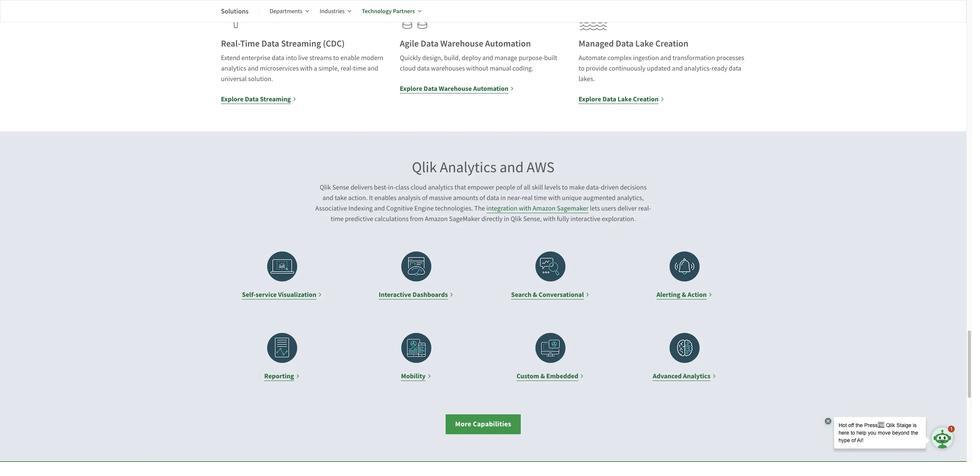 Task type: vqa. For each thing, say whether or not it's contained in the screenshot.
Support Image
no



Task type: describe. For each thing, give the bounding box(es) containing it.
integration with amazon sagemaker link
[[487, 205, 589, 214]]

sense,
[[523, 215, 542, 224]]

analytics inside extend enterprise data into live streams to enable modern analytics and microservices with a simple, real-time and universal solution.
[[221, 64, 246, 73]]

manual
[[490, 64, 511, 73]]

processes
[[717, 54, 745, 63]]

explore data warehouse automation link
[[400, 84, 514, 94]]

enterprise
[[242, 54, 270, 63]]

alerting
[[657, 291, 681, 300]]

a
[[314, 64, 317, 73]]

analytics,
[[617, 194, 644, 203]]

time
[[240, 38, 260, 50]]

explore for agile
[[400, 84, 423, 93]]

quickly
[[400, 54, 421, 63]]

mobility link
[[355, 334, 477, 382]]

custom
[[517, 372, 539, 381]]

self-service visualization
[[242, 291, 317, 300]]

manage
[[495, 54, 518, 63]]

and up associative
[[323, 194, 334, 203]]

0 horizontal spatial of
[[422, 194, 428, 203]]

advanced analytics link
[[624, 334, 746, 382]]

exploration.
[[602, 215, 636, 224]]

data for explore data warehouse automation
[[424, 84, 438, 93]]

with inside extend enterprise data into live streams to enable modern analytics and microservices with a simple, real-time and universal solution.
[[300, 64, 313, 73]]

agile data warehouse automation
[[400, 38, 531, 50]]

reporting
[[264, 372, 294, 381]]

live
[[298, 54, 308, 63]]

lake for explore
[[618, 95, 632, 104]]

departments link
[[270, 2, 309, 20]]

complex
[[608, 54, 632, 63]]

fully
[[557, 215, 569, 224]]

microservices
[[260, 64, 299, 73]]

with inside integration with amazon sagemaker link
[[519, 205, 532, 213]]

departments
[[270, 8, 303, 15]]

real-
[[221, 38, 240, 50]]

all
[[524, 184, 531, 192]]

quickly design, build, deploy and manage purpose-built cloud data warehouses without manual coding.
[[400, 54, 558, 73]]

solutions
[[221, 7, 249, 16]]

to inside the "qlik sense delivers best-in-class cloud analytics that empower people of all skill levels to make data-driven decisions and take action. it enables analysis of massive amounts of data in near-real time with unique augmented analytics, associative indexing and cognitive engine technologies. the"
[[562, 184, 568, 192]]

explore for real-
[[221, 95, 244, 104]]

simple,
[[319, 64, 339, 73]]

real-time data streaming (cdc)
[[221, 38, 345, 50]]

custom & embedded link
[[489, 334, 612, 382]]

and up 'people'
[[500, 158, 524, 177]]

predictive
[[345, 215, 373, 224]]

build,
[[444, 54, 460, 63]]

interactive dashboards link
[[355, 252, 477, 300]]

more
[[455, 420, 472, 429]]

mobility
[[401, 372, 426, 381]]

interactive
[[571, 215, 601, 224]]

in inside the "qlik sense delivers best-in-class cloud analytics that empower people of all skill levels to make data-driven decisions and take action. it enables analysis of massive amounts of data in near-real time with unique augmented analytics, associative indexing and cognitive engine technologies. the"
[[501, 194, 506, 203]]

driven
[[601, 184, 619, 192]]

capabilities
[[473, 420, 512, 429]]

analytics inside the "qlik sense delivers best-in-class cloud analytics that empower people of all skill levels to make data-driven decisions and take action. it enables analysis of massive amounts of data in near-real time with unique augmented analytics, associative indexing and cognitive engine technologies. the"
[[428, 184, 453, 192]]

augmented
[[583, 194, 616, 203]]

built
[[544, 54, 558, 63]]

extend
[[221, 54, 240, 63]]

action.
[[348, 194, 368, 203]]

solution.
[[248, 75, 273, 84]]

it
[[369, 194, 373, 203]]

technologies.
[[435, 205, 473, 213]]

extend enterprise data into live streams to enable modern analytics and microservices with a simple, real-time and universal solution.
[[221, 54, 384, 84]]

to for real-time data streaming (cdc)
[[333, 54, 339, 63]]

sense
[[332, 184, 349, 192]]

and right updated
[[672, 64, 683, 73]]

managed data lake creation
[[579, 38, 689, 50]]

real- inside lets users deliver real- time predictive calculations from amazon sagemaker directly in qlik sense, with fully interactive exploration.
[[639, 205, 651, 213]]

advanced analytics
[[653, 372, 711, 381]]

data for explore data streaming
[[245, 95, 259, 104]]

service
[[256, 291, 277, 300]]

to for managed data lake creation
[[579, 64, 585, 73]]

agile
[[400, 38, 419, 50]]

people
[[496, 184, 516, 192]]

the
[[475, 205, 485, 213]]

creation for explore data lake creation
[[633, 95, 659, 104]]

alerting & action
[[657, 291, 707, 300]]

analysis
[[398, 194, 421, 203]]

aws
[[527, 158, 555, 177]]

explore data lake creation
[[579, 95, 659, 104]]

data inside extend enterprise data into live streams to enable modern analytics and microservices with a simple, real-time and universal solution.
[[272, 54, 284, 63]]

conversational
[[539, 291, 584, 300]]

more capabilities
[[455, 420, 512, 429]]

indexing
[[349, 205, 373, 213]]

purpose-
[[519, 54, 544, 63]]

analytics for advanced
[[683, 372, 711, 381]]

creation for managed data lake creation
[[656, 38, 689, 50]]

amazon inside lets users deliver real- time predictive calculations from amazon sagemaker directly in qlik sense, with fully interactive exploration.
[[425, 215, 448, 224]]

take
[[335, 194, 347, 203]]

& for alerting
[[682, 291, 687, 300]]

data inside automate complex ingestion and transformation processes to provide continuously updated and analytics-ready data lakes.
[[729, 64, 742, 73]]

ingestion
[[633, 54, 659, 63]]

in inside lets users deliver real- time predictive calculations from amazon sagemaker directly in qlik sense, with fully interactive exploration.
[[504, 215, 509, 224]]

enables
[[375, 194, 397, 203]]

search & conversational link
[[489, 252, 612, 300]]

qlik for qlik analytics and aws
[[412, 158, 437, 177]]

automation for agile data warehouse automation
[[485, 38, 531, 50]]

automate
[[579, 54, 607, 63]]

with inside lets users deliver real- time predictive calculations from amazon sagemaker directly in qlik sense, with fully interactive exploration.
[[543, 215, 556, 224]]

explore data streaming link
[[221, 94, 297, 105]]



Task type: locate. For each thing, give the bounding box(es) containing it.
analytics-
[[684, 64, 712, 73]]

0 vertical spatial lake
[[636, 38, 654, 50]]

1 vertical spatial analytics
[[683, 372, 711, 381]]

& left action
[[682, 291, 687, 300]]

levels
[[545, 184, 561, 192]]

1 horizontal spatial time
[[353, 64, 366, 73]]

real- right deliver
[[639, 205, 651, 213]]

cognitive
[[386, 205, 413, 213]]

1 vertical spatial automation
[[473, 84, 509, 93]]

dashboards
[[413, 291, 448, 300]]

and down modern
[[368, 64, 378, 73]]

visualization
[[278, 291, 317, 300]]

with inside the "qlik sense delivers best-in-class cloud analytics that empower people of all skill levels to make data-driven decisions and take action. it enables analysis of massive amounts of data in near-real time with unique augmented analytics, associative indexing and cognitive engine technologies. the"
[[548, 194, 561, 203]]

1 horizontal spatial real-
[[639, 205, 651, 213]]

explore data lake creation link
[[579, 94, 665, 105]]

enable
[[341, 54, 360, 63]]

lakes.
[[579, 75, 595, 84]]

technology partners link
[[362, 2, 422, 20]]

0 horizontal spatial time
[[331, 215, 344, 224]]

qlik sense delivers best-in-class cloud analytics that empower people of all skill levels to make data-driven decisions and take action. it enables analysis of massive amounts of data in near-real time with unique augmented analytics, associative indexing and cognitive engine technologies. the
[[316, 184, 647, 213]]

1 horizontal spatial analytics
[[428, 184, 453, 192]]

and inside "quickly design, build, deploy and manage purpose-built cloud data warehouses without manual coding."
[[483, 54, 493, 63]]

data down design,
[[417, 64, 430, 73]]

2 horizontal spatial explore
[[579, 95, 601, 104]]

analytics right advanced
[[683, 372, 711, 381]]

0 horizontal spatial &
[[533, 291, 538, 300]]

data down "processes"
[[729, 64, 742, 73]]

lake down continuously
[[618, 95, 632, 104]]

data for explore data lake creation
[[603, 95, 617, 104]]

1 horizontal spatial analytics
[[683, 372, 711, 381]]

to
[[333, 54, 339, 63], [579, 64, 585, 73], [562, 184, 568, 192]]

1 vertical spatial creation
[[633, 95, 659, 104]]

cloud down 'quickly'
[[400, 64, 416, 73]]

to up lakes.
[[579, 64, 585, 73]]

massive
[[429, 194, 452, 203]]

& right 'search'
[[533, 291, 538, 300]]

to left make
[[562, 184, 568, 192]]

empower
[[468, 184, 495, 192]]

0 vertical spatial time
[[353, 64, 366, 73]]

in down integration
[[504, 215, 509, 224]]

2 horizontal spatial to
[[579, 64, 585, 73]]

0 vertical spatial streaming
[[281, 38, 321, 50]]

self-service visualization link
[[221, 252, 343, 300]]

qlik analytics and aws
[[412, 158, 555, 177]]

skill
[[532, 184, 543, 192]]

best-
[[374, 184, 388, 192]]

explore down universal
[[221, 95, 244, 104]]

1 horizontal spatial amazon
[[533, 205, 556, 213]]

0 vertical spatial cloud
[[400, 64, 416, 73]]

explore inside 'link'
[[579, 95, 601, 104]]

1 horizontal spatial &
[[541, 372, 545, 381]]

warehouse for explore
[[439, 84, 472, 93]]

warehouses
[[431, 64, 465, 73]]

qlik for qlik sense delivers best-in-class cloud analytics that empower people of all skill levels to make data-driven decisions and take action. it enables analysis of massive amounts of data in near-real time with unique augmented analytics, associative indexing and cognitive engine technologies. the
[[320, 184, 331, 192]]

time down associative
[[331, 215, 344, 224]]

2 vertical spatial time
[[331, 215, 344, 224]]

search & conversational
[[511, 291, 584, 300]]

time inside the "qlik sense delivers best-in-class cloud analytics that empower people of all skill levels to make data-driven decisions and take action. it enables analysis of massive amounts of data in near-real time with unique augmented analytics, associative indexing and cognitive engine technologies. the"
[[534, 194, 547, 203]]

embedded
[[547, 372, 579, 381]]

0 vertical spatial in
[[501, 194, 506, 203]]

and down enterprise
[[248, 64, 259, 73]]

time inside lets users deliver real- time predictive calculations from amazon sagemaker directly in qlik sense, with fully interactive exploration.
[[331, 215, 344, 224]]

automation up manage
[[485, 38, 531, 50]]

into
[[286, 54, 297, 63]]

real-
[[341, 64, 353, 73], [639, 205, 651, 213]]

to inside automate complex ingestion and transformation processes to provide continuously updated and analytics-ready data lakes.
[[579, 64, 585, 73]]

real- down enable
[[341, 64, 353, 73]]

design,
[[422, 54, 443, 63]]

class
[[396, 184, 410, 192]]

1 vertical spatial amazon
[[425, 215, 448, 224]]

cloud inside the "qlik sense delivers best-in-class cloud analytics that empower people of all skill levels to make data-driven decisions and take action. it enables analysis of massive amounts of data in near-real time with unique augmented analytics, associative indexing and cognitive engine technologies. the"
[[411, 184, 427, 192]]

explore for managed
[[579, 95, 601, 104]]

with down levels
[[548, 194, 561, 203]]

and up updated
[[661, 54, 672, 63]]

0 horizontal spatial explore
[[221, 95, 244, 104]]

2 horizontal spatial &
[[682, 291, 687, 300]]

in-
[[388, 184, 396, 192]]

data up integration
[[487, 194, 499, 203]]

0 horizontal spatial analytics
[[221, 64, 246, 73]]

with down the real at the top right of page
[[519, 205, 532, 213]]

explore
[[400, 84, 423, 93], [221, 95, 244, 104], [579, 95, 601, 104]]

associative
[[316, 205, 347, 213]]

and
[[483, 54, 493, 63], [661, 54, 672, 63], [248, 64, 259, 73], [368, 64, 378, 73], [672, 64, 683, 73], [500, 158, 524, 177], [323, 194, 334, 203], [374, 205, 385, 213]]

real- inside extend enterprise data into live streams to enable modern analytics and microservices with a simple, real-time and universal solution.
[[341, 64, 353, 73]]

warehouse up deploy
[[441, 38, 484, 50]]

explore down lakes.
[[579, 95, 601, 104]]

1 horizontal spatial of
[[480, 194, 485, 203]]

of
[[517, 184, 523, 192], [422, 194, 428, 203], [480, 194, 485, 203]]

2 vertical spatial qlik
[[511, 215, 522, 224]]

amazon inside integration with amazon sagemaker link
[[533, 205, 556, 213]]

0 vertical spatial automation
[[485, 38, 531, 50]]

& for custom
[[541, 372, 545, 381]]

lake up ingestion
[[636, 38, 654, 50]]

with left a
[[300, 64, 313, 73]]

0 horizontal spatial qlik
[[320, 184, 331, 192]]

0 vertical spatial analytics
[[440, 158, 497, 177]]

search
[[511, 291, 532, 300]]

self-
[[242, 291, 256, 300]]

1 horizontal spatial to
[[562, 184, 568, 192]]

alerting & action link
[[624, 252, 746, 300]]

amazon down engine
[[425, 215, 448, 224]]

1 vertical spatial analytics
[[428, 184, 453, 192]]

0 horizontal spatial to
[[333, 54, 339, 63]]

lets
[[590, 205, 600, 213]]

transformation
[[673, 54, 715, 63]]

streaming up the "live"
[[281, 38, 321, 50]]

&
[[533, 291, 538, 300], [682, 291, 687, 300], [541, 372, 545, 381]]

and down enables
[[374, 205, 385, 213]]

decisions
[[620, 184, 647, 192]]

1 horizontal spatial lake
[[636, 38, 654, 50]]

1 horizontal spatial explore
[[400, 84, 423, 93]]

& right custom
[[541, 372, 545, 381]]

(cdc)
[[323, 38, 345, 50]]

0 horizontal spatial analytics
[[440, 158, 497, 177]]

automate complex ingestion and transformation processes to provide continuously updated and analytics-ready data lakes.
[[579, 54, 745, 84]]

advanced
[[653, 372, 682, 381]]

1 vertical spatial streaming
[[260, 95, 291, 104]]

creation inside explore data lake creation 'link'
[[633, 95, 659, 104]]

creation up transformation
[[656, 38, 689, 50]]

to inside extend enterprise data into live streams to enable modern analytics and microservices with a simple, real-time and universal solution.
[[333, 54, 339, 63]]

make
[[569, 184, 585, 192]]

continuously
[[609, 64, 646, 73]]

1 vertical spatial time
[[534, 194, 547, 203]]

qlik up analysis
[[412, 158, 437, 177]]

of left all
[[517, 184, 523, 192]]

amazon
[[533, 205, 556, 213], [425, 215, 448, 224]]

deliver
[[618, 205, 637, 213]]

0 vertical spatial analytics
[[221, 64, 246, 73]]

data up microservices at the top left
[[272, 54, 284, 63]]

amounts
[[453, 194, 478, 203]]

more capabilities link
[[446, 415, 521, 435]]

engine
[[415, 205, 434, 213]]

streams
[[310, 54, 332, 63]]

1 horizontal spatial qlik
[[412, 158, 437, 177]]

in up integration
[[501, 194, 506, 203]]

lake inside 'link'
[[618, 95, 632, 104]]

without
[[466, 64, 489, 73]]

2 horizontal spatial of
[[517, 184, 523, 192]]

directly
[[482, 215, 503, 224]]

qlik inside lets users deliver real- time predictive calculations from amazon sagemaker directly in qlik sense, with fully interactive exploration.
[[511, 215, 522, 224]]

data inside the "qlik sense delivers best-in-class cloud analytics that empower people of all skill levels to make data-driven decisions and take action. it enables analysis of massive amounts of data in near-real time with unique augmented analytics, associative indexing and cognitive engine technologies. the"
[[487, 194, 499, 203]]

industries link
[[320, 2, 352, 20]]

data up "complex" at the right top
[[616, 38, 634, 50]]

1 vertical spatial warehouse
[[439, 84, 472, 93]]

and up without
[[483, 54, 493, 63]]

creation down updated
[[633, 95, 659, 104]]

0 vertical spatial to
[[333, 54, 339, 63]]

streaming down solution.
[[260, 95, 291, 104]]

lake for managed
[[636, 38, 654, 50]]

& for search
[[533, 291, 538, 300]]

data up enterprise
[[262, 38, 279, 50]]

with left fully
[[543, 215, 556, 224]]

unique
[[562, 194, 582, 203]]

automation down manual
[[473, 84, 509, 93]]

that
[[455, 184, 466, 192]]

qlik left sense,
[[511, 215, 522, 224]]

data for managed data lake creation
[[616, 38, 634, 50]]

cloud
[[400, 64, 416, 73], [411, 184, 427, 192]]

0 vertical spatial warehouse
[[441, 38, 484, 50]]

0 horizontal spatial real-
[[341, 64, 353, 73]]

to up simple,
[[333, 54, 339, 63]]

2 horizontal spatial qlik
[[511, 215, 522, 224]]

of down empower
[[480, 194, 485, 203]]

analytics up massive
[[428, 184, 453, 192]]

1 vertical spatial lake
[[618, 95, 632, 104]]

0 vertical spatial creation
[[656, 38, 689, 50]]

warehouse for agile
[[441, 38, 484, 50]]

action
[[688, 291, 707, 300]]

1 vertical spatial qlik
[[320, 184, 331, 192]]

2 vertical spatial to
[[562, 184, 568, 192]]

of up engine
[[422, 194, 428, 203]]

analytics up 'that'
[[440, 158, 497, 177]]

time down skill
[[534, 194, 547, 203]]

automation for explore data warehouse automation
[[473, 84, 509, 93]]

0 horizontal spatial amazon
[[425, 215, 448, 224]]

cloud up analysis
[[411, 184, 427, 192]]

analytics for qlik
[[440, 158, 497, 177]]

modern
[[361, 54, 384, 63]]

amazon up sense,
[[533, 205, 556, 213]]

data inside 'link'
[[603, 95, 617, 104]]

updated
[[647, 64, 671, 73]]

time down enable
[[353, 64, 366, 73]]

1 vertical spatial real-
[[639, 205, 651, 213]]

delivers
[[351, 184, 373, 192]]

streaming
[[281, 38, 321, 50], [260, 95, 291, 104]]

ready
[[712, 64, 728, 73]]

managed
[[579, 38, 614, 50]]

0 vertical spatial amazon
[[533, 205, 556, 213]]

warehouse down warehouses
[[439, 84, 472, 93]]

data
[[272, 54, 284, 63], [417, 64, 430, 73], [729, 64, 742, 73], [487, 194, 499, 203]]

integration
[[487, 205, 518, 213]]

data down warehouses
[[424, 84, 438, 93]]

technology partners
[[362, 7, 415, 15]]

1 vertical spatial to
[[579, 64, 585, 73]]

data-
[[586, 184, 601, 192]]

0 horizontal spatial lake
[[618, 95, 632, 104]]

1 vertical spatial in
[[504, 215, 509, 224]]

qlik inside the "qlik sense delivers best-in-class cloud analytics that empower people of all skill levels to make data-driven decisions and take action. it enables analysis of massive amounts of data in near-real time with unique augmented analytics, associative indexing and cognitive engine technologies. the"
[[320, 184, 331, 192]]

data
[[262, 38, 279, 50], [421, 38, 439, 50], [616, 38, 634, 50], [424, 84, 438, 93], [245, 95, 259, 104], [603, 95, 617, 104]]

0 vertical spatial qlik
[[412, 158, 437, 177]]

0 vertical spatial real-
[[341, 64, 353, 73]]

analytics up universal
[[221, 64, 246, 73]]

data down the provide
[[603, 95, 617, 104]]

qlik left sense
[[320, 184, 331, 192]]

cloud inside "quickly design, build, deploy and manage purpose-built cloud data warehouses without manual coding."
[[400, 64, 416, 73]]

real
[[522, 194, 533, 203]]

time
[[353, 64, 366, 73], [534, 194, 547, 203], [331, 215, 344, 224]]

data up design,
[[421, 38, 439, 50]]

explore down 'quickly'
[[400, 84, 423, 93]]

solutions menu bar
[[221, 2, 432, 20]]

time inside extend enterprise data into live streams to enable modern analytics and microservices with a simple, real-time and universal solution.
[[353, 64, 366, 73]]

2 horizontal spatial time
[[534, 194, 547, 203]]

data inside "quickly design, build, deploy and manage purpose-built cloud data warehouses without manual coding."
[[417, 64, 430, 73]]

data for agile data warehouse automation
[[421, 38, 439, 50]]

data down solution.
[[245, 95, 259, 104]]

1 vertical spatial cloud
[[411, 184, 427, 192]]



